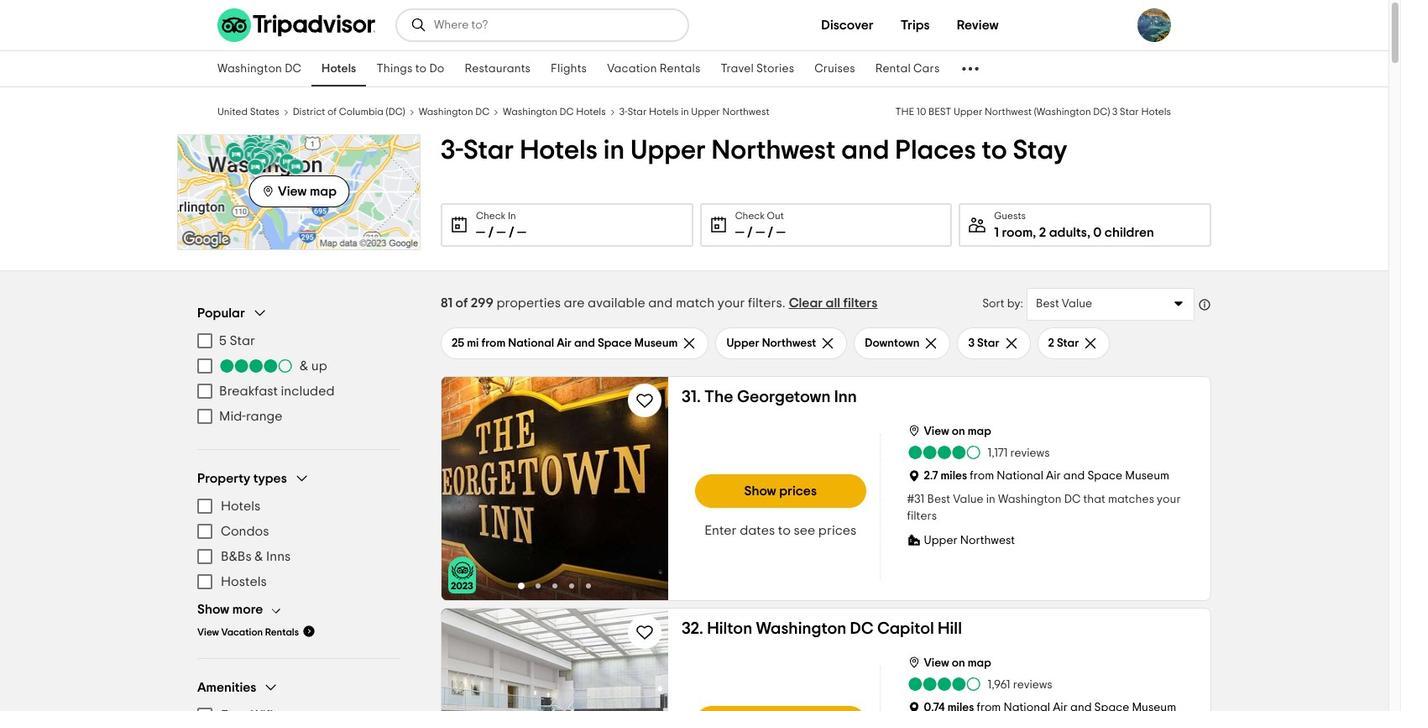 Task type: locate. For each thing, give the bounding box(es) containing it.
show up dates
[[744, 485, 777, 498]]

united
[[217, 107, 248, 117]]

national
[[508, 337, 554, 349], [997, 470, 1044, 482]]

on for hilton washington dc capitol hill
[[952, 658, 965, 669]]

3 inside button
[[969, 337, 975, 349]]

1 horizontal spatial ,
[[1087, 226, 1091, 239]]

show inside dropdown button
[[197, 603, 230, 616]]

1 horizontal spatial rentals
[[660, 63, 701, 75]]

tripadvisor image
[[217, 8, 375, 42]]

upper up 3-star hotels in upper northwest and places to stay
[[691, 107, 720, 117]]

signplatesize image
[[442, 377, 668, 600]]

washington for washington dc hotels link
[[503, 107, 558, 117]]

view on map up 1,961 reviews link
[[924, 658, 992, 669]]

1 vertical spatial washington dc
[[419, 107, 490, 117]]

from for mi
[[482, 337, 506, 349]]

0 vertical spatial from
[[482, 337, 506, 349]]

show for show prices
[[744, 485, 777, 498]]

0 horizontal spatial 2
[[1039, 226, 1047, 239]]

best right "by:" on the top
[[1036, 298, 1059, 310]]

to left the see
[[778, 524, 791, 537]]

0 horizontal spatial ,
[[1033, 226, 1037, 239]]

view
[[278, 184, 307, 198], [924, 426, 949, 438], [197, 627, 219, 637], [924, 658, 949, 669]]

0 vertical spatial view on map
[[924, 426, 992, 438]]

0 vertical spatial space
[[598, 337, 632, 349]]

1 horizontal spatial prices
[[819, 524, 857, 537]]

0 vertical spatial menu
[[197, 328, 401, 429]]

air down are
[[557, 337, 572, 349]]

vacation down show more dropdown button
[[221, 627, 263, 637]]

0 vertical spatial national
[[508, 337, 554, 349]]

check left in
[[476, 211, 506, 221]]

b&bs & inns
[[221, 550, 291, 563]]

1 horizontal spatial of
[[456, 296, 468, 310]]

0 vertical spatial 3
[[1113, 107, 1118, 117]]

2 view on map from the top
[[924, 658, 992, 669]]

0 vertical spatial reviews
[[1011, 448, 1050, 459]]

view on map up 1,171 reviews link
[[924, 426, 992, 438]]

property types
[[197, 472, 287, 485]]

united states
[[217, 107, 279, 117]]

0 vertical spatial washington dc
[[217, 63, 302, 75]]

view on map
[[924, 426, 992, 438], [924, 658, 992, 669]]

view on map button down hill
[[907, 652, 992, 671]]

best
[[1036, 298, 1059, 310], [927, 494, 951, 506]]

united states link
[[217, 104, 279, 118]]

map up 1,961 reviews link
[[968, 658, 992, 669]]

1 horizontal spatial filters
[[907, 511, 937, 522]]

show inside button
[[744, 485, 777, 498]]

star down sort
[[978, 337, 1000, 349]]

hotels down vacation rentals
[[649, 107, 679, 117]]

1 vertical spatial in
[[604, 137, 625, 164]]

hotels inside group
[[221, 500, 261, 513]]

star right 5
[[230, 334, 255, 348]]

10
[[917, 107, 926, 117]]

0 horizontal spatial from
[[482, 337, 506, 349]]

&
[[300, 359, 308, 373], [255, 550, 263, 563]]

1 horizontal spatial from
[[970, 470, 994, 482]]

flights link
[[541, 51, 597, 86]]

& left the inns
[[255, 550, 263, 563]]

view on map button
[[907, 421, 992, 439], [907, 652, 992, 671]]

1 check from the left
[[476, 211, 506, 221]]

vacation rentals link
[[597, 51, 711, 86]]

0 horizontal spatial upper northwest
[[727, 337, 817, 349]]

reviews
[[1011, 448, 1050, 459], [1013, 679, 1053, 691]]

things to do link
[[367, 51, 455, 86]]

2 check from the left
[[735, 211, 765, 221]]

downtown button
[[854, 328, 951, 359]]

national down 1,171 reviews
[[997, 470, 1044, 482]]

washington right hilton
[[756, 621, 847, 637]]

vacation right the flights link
[[607, 63, 657, 75]]

star right dc)
[[1120, 107, 1139, 117]]

your right matches
[[1157, 494, 1181, 506]]

enter dates to see prices
[[705, 524, 857, 537]]

to left stay
[[982, 137, 1007, 164]]

3- for 3-star hotels in upper northwest
[[619, 107, 628, 117]]

check for check in — / — / —
[[476, 211, 506, 221]]

3-star hotels in upper northwest
[[619, 107, 770, 117]]

upper down "31"
[[924, 535, 958, 547]]

0 vertical spatial vacation
[[607, 63, 657, 75]]

of for district
[[327, 107, 337, 117]]

0 horizontal spatial washington dc link
[[207, 51, 312, 86]]

star inside the 3 star button
[[978, 337, 1000, 349]]

4 — from the left
[[735, 226, 745, 239]]

rental cars
[[876, 63, 940, 75]]

washington dc link down do
[[419, 104, 490, 118]]

on up 1,171 reviews link
[[952, 426, 965, 438]]

menu
[[197, 328, 401, 429], [197, 494, 401, 595]]

0 vertical spatial on
[[952, 426, 965, 438]]

stories
[[757, 63, 795, 75]]

and left "places"
[[842, 137, 890, 164]]

2 star
[[1048, 337, 1079, 349]]

0 vertical spatial view on map button
[[907, 421, 992, 439]]

0 vertical spatial rentals
[[660, 63, 701, 75]]

hill
[[938, 621, 962, 637]]

hotels up the condos
[[221, 500, 261, 513]]

0 vertical spatial museum
[[635, 337, 678, 349]]

children
[[1105, 226, 1155, 239]]

value
[[1062, 298, 1093, 310], [953, 494, 984, 506]]

2 vertical spatial map
[[968, 658, 992, 669]]

and up "that"
[[1064, 470, 1085, 482]]

star for 5 star
[[230, 334, 255, 348]]

1 horizontal spatial 3-
[[619, 107, 628, 117]]

1 vertical spatial prices
[[819, 524, 857, 537]]

/ down in
[[509, 226, 514, 239]]

1 vertical spatial rentals
[[265, 627, 299, 637]]

northwest inside button
[[762, 337, 817, 349]]

map up 1,171 reviews link
[[968, 426, 992, 438]]

0 horizontal spatial 3-
[[441, 137, 463, 164]]

star down vacation rentals link
[[628, 107, 647, 117]]

national for miles
[[997, 470, 1044, 482]]

air for miles
[[1046, 470, 1061, 482]]

show for show more
[[197, 603, 230, 616]]

star
[[628, 107, 647, 117], [1120, 107, 1139, 117], [463, 137, 514, 164], [230, 334, 255, 348], [978, 337, 1000, 349], [1057, 337, 1079, 349]]

1 vertical spatial view on map button
[[907, 652, 992, 671]]

of right 81
[[456, 296, 468, 310]]

star for 3-star hotels in upper northwest and places to stay
[[463, 137, 514, 164]]

/ up "filters."
[[747, 226, 753, 239]]

1 vertical spatial washington dc link
[[419, 104, 490, 118]]

0 vertical spatial map
[[310, 184, 337, 198]]

1 vertical spatial menu
[[197, 494, 401, 595]]

amenities group
[[197, 679, 401, 711]]

,
[[1033, 226, 1037, 239], [1087, 226, 1091, 239]]

in down 1,171
[[986, 494, 996, 506]]

trips button
[[887, 8, 944, 42]]

2 right the room
[[1039, 226, 1047, 239]]

cars
[[914, 63, 940, 75]]

guests 1 room , 2 adults , 0 children
[[995, 211, 1155, 239]]

space for 25 mi from national air and space museum
[[598, 337, 632, 349]]

view vacation rentals link
[[197, 625, 316, 638]]

3- down vacation rentals link
[[619, 107, 628, 117]]

best right "31"
[[927, 494, 951, 506]]

and down are
[[574, 337, 595, 349]]

to left do
[[415, 63, 427, 75]]

1 horizontal spatial &
[[300, 359, 308, 373]]

star inside menu
[[230, 334, 255, 348]]

0 horizontal spatial 3
[[969, 337, 975, 349]]

check inside check out — / — / —
[[735, 211, 765, 221]]

, left adults
[[1033, 226, 1037, 239]]

1 vertical spatial of
[[456, 296, 468, 310]]

washington dc down do
[[419, 107, 490, 117]]

None search field
[[397, 10, 688, 40]]

dc down the flights link
[[560, 107, 574, 117]]

from for miles
[[970, 470, 994, 482]]

1 horizontal spatial 2
[[1048, 337, 1055, 349]]

25 mi from national air and space museum
[[452, 337, 678, 349]]

the
[[705, 389, 734, 406]]

1 vertical spatial your
[[1157, 494, 1181, 506]]

upper northwest down # 31 best value in washington dc
[[924, 535, 1015, 547]]

value down miles
[[953, 494, 984, 506]]

Search search field
[[434, 18, 674, 33]]

2 menu from the top
[[197, 494, 401, 595]]

upper right best
[[954, 107, 983, 117]]

prices right the see
[[819, 524, 857, 537]]

1 vertical spatial museum
[[1125, 470, 1170, 482]]

view on map button for the georgetown inn
[[907, 421, 992, 439]]

on up 1,961 reviews link
[[952, 658, 965, 669]]

check
[[476, 211, 506, 221], [735, 211, 765, 221]]

1 menu from the top
[[197, 328, 401, 429]]

0 vertical spatial best
[[1036, 298, 1059, 310]]

do
[[429, 63, 445, 75]]

of for 81
[[456, 296, 468, 310]]

1 horizontal spatial national
[[997, 470, 1044, 482]]

view on map for 31. the georgetown inn
[[924, 426, 992, 438]]

space down available
[[598, 337, 632, 349]]

2 horizontal spatial to
[[982, 137, 1007, 164]]

0 vertical spatial your
[[718, 296, 745, 310]]

/ up "299"
[[488, 226, 494, 239]]

0 horizontal spatial in
[[604, 137, 625, 164]]

(washington
[[1034, 107, 1091, 117]]

3 — from the left
[[517, 226, 526, 239]]

1 vertical spatial vacation
[[221, 627, 263, 637]]

2 view on map button from the top
[[907, 652, 992, 671]]

1 vertical spatial show
[[197, 603, 230, 616]]

1 horizontal spatial in
[[681, 107, 689, 117]]

group
[[197, 305, 401, 429], [197, 470, 401, 638]]

northwest up 3-star hotels in upper northwest and places to stay
[[723, 107, 770, 117]]

save to a trip image
[[635, 622, 655, 642]]

reviews up 2.7 miles from national air and space museum
[[1011, 448, 1050, 459]]

check left out
[[735, 211, 765, 221]]

1 horizontal spatial museum
[[1125, 470, 1170, 482]]

0 horizontal spatial show
[[197, 603, 230, 616]]

matches
[[1108, 494, 1155, 506]]

0 vertical spatial value
[[1062, 298, 1093, 310]]

upper northwest down "filters."
[[727, 337, 817, 349]]

upper down 3-star hotels in upper northwest
[[631, 137, 706, 164]]

washington dc up states
[[217, 63, 302, 75]]

of right the district
[[327, 107, 337, 117]]

hotels link
[[312, 51, 367, 86]]

0 horizontal spatial museum
[[635, 337, 678, 349]]

1 vertical spatial view on map
[[924, 658, 992, 669]]

check inside check in — / — / —
[[476, 211, 506, 221]]

1 horizontal spatial washington dc link
[[419, 104, 490, 118]]

2 on from the top
[[952, 658, 965, 669]]

reviews right 1,961
[[1013, 679, 1053, 691]]

map down the district
[[310, 184, 337, 198]]

rentals up 3-star hotels in upper northwest
[[660, 63, 701, 75]]

northwest up stay
[[985, 107, 1032, 117]]

0 horizontal spatial air
[[557, 337, 572, 349]]

0 vertical spatial in
[[681, 107, 689, 117]]

1 horizontal spatial your
[[1157, 494, 1181, 506]]

from right mi
[[482, 337, 506, 349]]

washington dc link up states
[[207, 51, 312, 86]]

museum for 25 mi from national air and space museum
[[635, 337, 678, 349]]

0 horizontal spatial &
[[255, 550, 263, 563]]

are
[[564, 296, 585, 310]]

national down properties
[[508, 337, 554, 349]]

32.
[[682, 621, 704, 637]]

amenities
[[197, 681, 257, 694]]

0 vertical spatial to
[[415, 63, 427, 75]]

star down "best value"
[[1057, 337, 1079, 349]]

0 horizontal spatial to
[[415, 63, 427, 75]]

review button
[[944, 8, 1012, 42]]

1 vertical spatial 2
[[1048, 337, 1055, 349]]

2023 link
[[448, 557, 476, 594]]

filters down "31"
[[907, 511, 937, 522]]

0 horizontal spatial check
[[476, 211, 506, 221]]

show left more
[[197, 603, 230, 616]]

prices up the see
[[779, 485, 817, 498]]

0 vertical spatial 3-
[[619, 107, 628, 117]]

space up "that"
[[1088, 470, 1123, 482]]

1 horizontal spatial air
[[1046, 470, 1061, 482]]

travel stories link
[[711, 51, 805, 86]]

properties
[[497, 296, 561, 310]]

2 down "best value"
[[1048, 337, 1055, 349]]

view down the district
[[278, 184, 307, 198]]

view on map for 32. hilton washington dc capitol hill
[[924, 658, 992, 669]]

star inside 2 star button
[[1057, 337, 1079, 349]]

25
[[452, 337, 465, 349]]

northwest down "clear"
[[762, 337, 817, 349]]

map for 32. hilton washington dc capitol hill
[[968, 658, 992, 669]]

view on map button up 1,171 reviews link
[[907, 421, 992, 439]]

washington down do
[[419, 107, 473, 117]]

museum up matches
[[1125, 470, 1170, 482]]

washington dc link
[[207, 51, 312, 86], [419, 104, 490, 118]]

1 vertical spatial filters
[[907, 511, 937, 522]]

1 horizontal spatial value
[[1062, 298, 1093, 310]]

district
[[293, 107, 325, 117]]

0 vertical spatial prices
[[779, 485, 817, 498]]

1 vertical spatial national
[[997, 470, 1044, 482]]

0 vertical spatial filters
[[844, 296, 878, 310]]

dc down restaurants link
[[475, 107, 490, 117]]

31.
[[682, 389, 701, 406]]

1 vertical spatial group
[[197, 470, 401, 638]]

museum down 81 of 299 properties are available and match your filters. clear all filters
[[635, 337, 678, 349]]

, left 0
[[1087, 226, 1091, 239]]

/ down out
[[768, 226, 774, 239]]

air up that matches your filters
[[1046, 470, 1061, 482]]

1 horizontal spatial best
[[1036, 298, 1059, 310]]

1 horizontal spatial check
[[735, 211, 765, 221]]

museum
[[635, 337, 678, 349], [1125, 470, 1170, 482]]

1 group from the top
[[197, 305, 401, 429]]

2 vertical spatial to
[[778, 524, 791, 537]]

washington dc for left washington dc link
[[217, 63, 302, 75]]

0 horizontal spatial washington dc
[[217, 63, 302, 75]]

in
[[681, 107, 689, 117], [604, 137, 625, 164], [986, 494, 996, 506]]

1 vertical spatial 3
[[969, 337, 975, 349]]

upper down "filters."
[[727, 337, 760, 349]]

299
[[471, 296, 494, 310]]

1 horizontal spatial space
[[1088, 470, 1123, 482]]

from down 1,171 reviews link
[[970, 470, 994, 482]]

2.7 miles from national air and space museum
[[924, 470, 1170, 482]]

0 horizontal spatial space
[[598, 337, 632, 349]]

0 horizontal spatial vacation
[[221, 627, 263, 637]]

1 vertical spatial on
[[952, 658, 965, 669]]

3- down do
[[441, 137, 463, 164]]

0 horizontal spatial of
[[327, 107, 337, 117]]

1 vertical spatial value
[[953, 494, 984, 506]]

in down washington dc hotels
[[604, 137, 625, 164]]

in down vacation rentals link
[[681, 107, 689, 117]]

1,171 reviews link
[[907, 444, 1050, 461]]

0
[[1094, 226, 1102, 239]]

reviews inside 4.0 of 5 bubbles. 1,961 reviews "element"
[[1013, 679, 1053, 691]]

filters right all at the top right of page
[[844, 296, 878, 310]]

best value
[[1036, 298, 1093, 310]]

1 horizontal spatial to
[[778, 524, 791, 537]]

upper northwest inside button
[[727, 337, 817, 349]]

1 vertical spatial from
[[970, 470, 994, 482]]

check out — / — / —
[[735, 211, 786, 239]]

value up 2 star button
[[1062, 298, 1093, 310]]

0 vertical spatial upper northwest
[[727, 337, 817, 349]]

capitol
[[877, 621, 934, 637]]

clear
[[789, 296, 823, 310]]

1,171 reviews
[[988, 448, 1050, 459]]

reviews inside 4.0 of 5 bubbles. 1,171 reviews element
[[1011, 448, 1050, 459]]

0 vertical spatial washington dc link
[[207, 51, 312, 86]]

trips
[[901, 18, 930, 32]]

washington
[[217, 63, 282, 75], [419, 107, 473, 117], [503, 107, 558, 117], [998, 494, 1062, 506], [756, 621, 847, 637]]

0 vertical spatial 2
[[1039, 226, 1047, 239]]

group containing property types
[[197, 470, 401, 638]]

1 view on map from the top
[[924, 426, 992, 438]]

in for 3-star hotels in upper northwest and places to stay
[[604, 137, 625, 164]]

1 view on map button from the top
[[907, 421, 992, 439]]

filters inside that matches your filters
[[907, 511, 937, 522]]

clear all filters button
[[789, 296, 878, 312]]

washington dc
[[217, 63, 302, 75], [419, 107, 490, 117]]

hilton
[[707, 621, 753, 637]]

washington up "united states" link at the top left
[[217, 63, 282, 75]]

0 vertical spatial show
[[744, 485, 777, 498]]

3 star
[[969, 337, 1000, 349]]

1 on from the top
[[952, 426, 965, 438]]

hostels
[[221, 575, 267, 589]]

property
[[197, 472, 250, 485]]

1 vertical spatial space
[[1088, 470, 1123, 482]]

rentals down show more dropdown button
[[265, 627, 299, 637]]

washington down restaurants
[[503, 107, 558, 117]]

travel stories
[[721, 63, 795, 75]]

0 vertical spatial air
[[557, 337, 572, 349]]

1 vertical spatial 3-
[[441, 137, 463, 164]]

2 group from the top
[[197, 470, 401, 638]]

1 horizontal spatial washington dc
[[419, 107, 490, 117]]

menu containing hotels
[[197, 494, 401, 595]]

vacation
[[607, 63, 657, 75], [221, 627, 263, 637]]

reviews for 31. the georgetown inn
[[1011, 448, 1050, 459]]

2 star button
[[1038, 328, 1110, 359]]

miles
[[941, 470, 968, 482]]

1 vertical spatial reviews
[[1013, 679, 1053, 691]]

group containing popular
[[197, 305, 401, 429]]



Task type: vqa. For each thing, say whether or not it's contained in the screenshot.
Nathalie asked a question May 2021
no



Task type: describe. For each thing, give the bounding box(es) containing it.
northwest down # 31 best value in washington dc
[[960, 535, 1015, 547]]

view inside "button"
[[278, 184, 307, 198]]

see
[[794, 524, 816, 537]]

1 , from the left
[[1033, 226, 1037, 239]]

cruises
[[815, 63, 855, 75]]

best inside 'popup button'
[[1036, 298, 1059, 310]]

mi
[[467, 337, 479, 349]]

3 star button
[[958, 328, 1031, 359]]

3-star hotels in upper northwest and places to stay
[[441, 137, 1068, 164]]

types
[[253, 472, 287, 485]]

the 10 best upper northwest (washington dc) 3 star hotels
[[895, 107, 1171, 117]]

air for mi
[[557, 337, 572, 349]]

star for 3 star
[[978, 337, 1000, 349]]

show more
[[197, 603, 263, 616]]

northwest up out
[[712, 137, 836, 164]]

31. the georgetown inn
[[682, 389, 857, 406]]

vacation inside group
[[221, 627, 263, 637]]

in
[[508, 211, 516, 221]]

all
[[826, 296, 841, 310]]

1,961 reviews
[[988, 679, 1053, 691]]

dc for the rightmost washington dc link
[[475, 107, 490, 117]]

flights
[[551, 63, 587, 75]]

that matches your filters
[[907, 494, 1181, 522]]

profile picture image
[[1138, 8, 1171, 42]]

check for check out — / — / —
[[735, 211, 765, 221]]

81
[[441, 296, 453, 310]]

view vacation rentals
[[197, 627, 299, 637]]

columbia
[[339, 107, 384, 117]]

view down hill
[[924, 658, 949, 669]]

view down the show more
[[197, 627, 219, 637]]

georgetown
[[737, 389, 831, 406]]

carousel of images figure
[[442, 377, 668, 600]]

4.0 of 5 bubbles. 1,961 reviews element
[[907, 676, 1053, 693]]

dc for left washington dc link
[[285, 63, 302, 75]]

map for 31. the georgetown inn
[[968, 426, 992, 438]]

rental
[[876, 63, 911, 75]]

range
[[246, 410, 283, 423]]

inn
[[835, 389, 857, 406]]

lobby image
[[442, 609, 668, 711]]

in for 3-star hotels in upper northwest
[[681, 107, 689, 117]]

6 — from the left
[[776, 226, 786, 239]]

4.0 of 5 bubbles. 1,171 reviews element
[[907, 444, 1050, 461]]

available
[[588, 296, 646, 310]]

2 , from the left
[[1087, 226, 1091, 239]]

view map button
[[249, 175, 349, 207]]

81 of 299 properties are available and match your filters. clear all filters
[[441, 296, 878, 310]]

value inside 'popup button'
[[1062, 298, 1093, 310]]

popular
[[197, 306, 245, 320]]

dc)
[[1094, 107, 1110, 117]]

0 vertical spatial &
[[300, 359, 308, 373]]

hotels up district of columbia (dc) link
[[322, 63, 356, 75]]

cruises link
[[805, 51, 866, 86]]

1
[[995, 226, 999, 239]]

breakfast included
[[219, 385, 335, 398]]

1 — from the left
[[476, 226, 485, 239]]

on for the georgetown inn
[[952, 426, 965, 438]]

0 horizontal spatial value
[[953, 494, 984, 506]]

2 — from the left
[[497, 226, 506, 239]]

check in — / — / —
[[476, 211, 526, 239]]

upper northwest button
[[716, 328, 848, 359]]

rentals inside group
[[265, 627, 299, 637]]

national for mi
[[508, 337, 554, 349]]

1,961 reviews link
[[907, 676, 1053, 693]]

washington down 2.7 miles from national air and space museum
[[998, 494, 1062, 506]]

31
[[915, 494, 925, 506]]

dc left "that"
[[1065, 494, 1081, 506]]

save to a trip image
[[635, 390, 655, 411]]

reviews for 32. hilton washington dc capitol hill
[[1013, 679, 1053, 691]]

1,961
[[988, 679, 1011, 691]]

2 / from the left
[[509, 226, 514, 239]]

that
[[1084, 494, 1106, 506]]

1 horizontal spatial vacation
[[607, 63, 657, 75]]

hotels down the flights link
[[576, 107, 606, 117]]

museum for 2.7 miles from national air and space museum
[[1125, 470, 1170, 482]]

hotels right dc)
[[1142, 107, 1171, 117]]

upper inside button
[[727, 337, 760, 349]]

& up
[[300, 359, 327, 373]]

4.0 of 5 bubbles image
[[219, 359, 293, 373]]

room
[[1002, 226, 1033, 239]]

5 star
[[219, 334, 255, 348]]

dates
[[740, 524, 775, 537]]

dc left capitol
[[850, 621, 874, 637]]

view map
[[278, 184, 337, 198]]

vacation rentals
[[607, 63, 701, 75]]

up
[[311, 359, 327, 373]]

5 — from the left
[[756, 226, 765, 239]]

menu containing 5 star
[[197, 328, 401, 429]]

2 horizontal spatial in
[[986, 494, 996, 506]]

0 horizontal spatial best
[[927, 494, 951, 506]]

breakfast
[[219, 385, 278, 398]]

district of columbia (dc) link
[[293, 104, 405, 118]]

things
[[377, 63, 413, 75]]

condos
[[221, 525, 269, 538]]

the
[[895, 107, 915, 117]]

1 / from the left
[[488, 226, 494, 239]]

2 inside 'guests 1 room , 2 adults , 0 children'
[[1039, 226, 1047, 239]]

space for 2.7 miles from national air and space museum
[[1088, 470, 1123, 482]]

washington dc hotels link
[[503, 104, 606, 118]]

2.7
[[924, 470, 938, 482]]

mid-range
[[219, 410, 283, 423]]

washington for left washington dc link
[[217, 63, 282, 75]]

dc for washington dc hotels link
[[560, 107, 574, 117]]

more
[[232, 603, 263, 616]]

guests
[[995, 211, 1026, 221]]

washington for the rightmost washington dc link
[[419, 107, 473, 117]]

3 / from the left
[[747, 226, 753, 239]]

and left match
[[648, 296, 673, 310]]

4 / from the left
[[768, 226, 774, 239]]

prices inside button
[[779, 485, 817, 498]]

review
[[957, 18, 999, 32]]

washington dc for the rightmost washington dc link
[[419, 107, 490, 117]]

(dc)
[[386, 107, 405, 117]]

view up 2.7
[[924, 426, 949, 438]]

district of columbia (dc)
[[293, 107, 405, 117]]

washington dc hotels
[[503, 107, 606, 117]]

adults
[[1049, 226, 1087, 239]]

hotels down washington dc hotels
[[520, 137, 598, 164]]

star for 3-star hotels in upper northwest
[[628, 107, 647, 117]]

restaurants
[[465, 63, 531, 75]]

your inside that matches your filters
[[1157, 494, 1181, 506]]

match
[[676, 296, 715, 310]]

3- for 3-star hotels in upper northwest and places to stay
[[441, 137, 463, 164]]

1 vertical spatial to
[[982, 137, 1007, 164]]

restaurants link
[[455, 51, 541, 86]]

32. hilton washington dc capitol hill
[[682, 621, 962, 637]]

map inside view map "button"
[[310, 184, 337, 198]]

5
[[219, 334, 227, 348]]

included
[[281, 385, 335, 398]]

filters.
[[748, 296, 786, 310]]

mid-
[[219, 410, 246, 423]]

1 horizontal spatial upper northwest
[[924, 535, 1015, 547]]

0 horizontal spatial filters
[[844, 296, 878, 310]]

2 inside button
[[1048, 337, 1055, 349]]

stay
[[1013, 137, 1068, 164]]

search image
[[411, 17, 427, 34]]

star for 2 star
[[1057, 337, 1079, 349]]

by:
[[1007, 298, 1024, 310]]

travel
[[721, 63, 754, 75]]

discover button
[[808, 8, 887, 42]]

view on map button for hilton washington dc capitol hill
[[907, 652, 992, 671]]

sort by:
[[983, 298, 1024, 310]]



